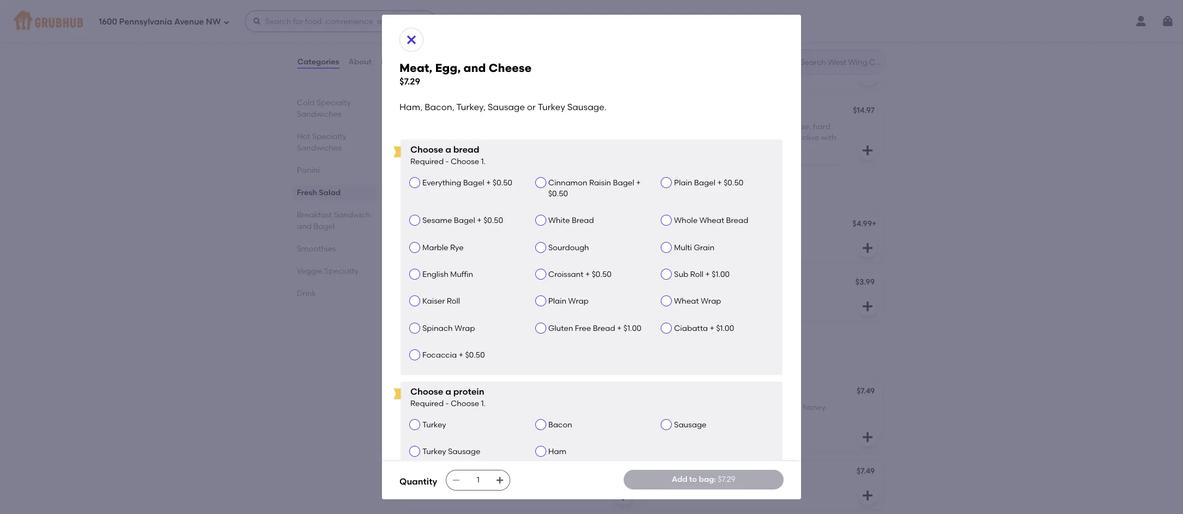 Task type: vqa. For each thing, say whether or not it's contained in the screenshot.
leftmost Curry
no



Task type: locate. For each thing, give the bounding box(es) containing it.
sausage. up pepper,
[[567, 102, 607, 112]]

bacon, up feta
[[425, 102, 454, 112]]

2 vertical spatial specialty
[[324, 267, 359, 276]]

add left to
[[672, 475, 688, 485]]

protein inside choose a protein required - choose 1.
[[453, 387, 484, 397]]

1 juice, from the left
[[487, 484, 507, 493]]

roll for sub
[[690, 270, 704, 279]]

for
[[457, 359, 465, 367]]

1. inside choose a protein required - choose 1.
[[481, 399, 486, 409]]

1 vertical spatial yogurt,
[[408, 415, 434, 424]]

0 vertical spatial romaine
[[770, 42, 801, 51]]

1. for protein
[[481, 399, 486, 409]]

1 vertical spatial tomato,
[[732, 133, 762, 143]]

hot specialty sandwiches
[[297, 132, 346, 153]]

or left plain wrap
[[519, 294, 527, 303]]

lettuce, down pepper,
[[559, 133, 587, 143]]

red
[[551, 122, 563, 131]]

cream down sub roll + $1.00
[[693, 294, 719, 303]]

cucumber, inside feta cheese, hard boiled egg, tomato, red pepper, cucumber, kalamata olive, with romaine lettuce, balsamic vinaigrette dressing.
[[408, 133, 448, 143]]

egg, up kaiser roll
[[431, 279, 448, 288]]

1 vertical spatial sausage.
[[554, 294, 588, 303]]

breakfast sandwich and bagel up smoothies 'tab' at the top of page
[[297, 211, 370, 231]]

breakfast
[[400, 188, 456, 201], [297, 211, 332, 220]]

bagel inside cinnamon raisin bagel + $0.50
[[613, 178, 634, 188]]

add left whey
[[400, 359, 413, 367]]

1 vertical spatial roll
[[447, 297, 460, 306]]

0 horizontal spatial $7.29
[[400, 76, 420, 87]]

0 vertical spatial specialty
[[316, 98, 351, 108]]

ham, bacon, turkey, sausage or turkey sausage. up egg,
[[400, 102, 607, 112]]

bagel up wheat wrap on the right
[[653, 279, 675, 288]]

0 horizontal spatial roll
[[447, 297, 460, 306]]

egg left the whole
[[653, 220, 667, 230]]

0 horizontal spatial romaine
[[462, 53, 493, 62]]

whey
[[414, 359, 431, 367]]

breakfast sandwich and bagel tab
[[297, 210, 373, 233]]

low inside the two bananas, peanutbutter, low fat yogurt, honey.
[[515, 404, 527, 413]]

2 juice, from the left
[[754, 484, 774, 493]]

ege.
[[678, 133, 694, 143]]

protein inside smoothies add whey protein for an additional charge.
[[432, 359, 455, 367]]

ham, down english
[[408, 294, 428, 303]]

a inside choose a bread required - choose 1.
[[445, 145, 451, 155]]

fat right blueberries,
[[763, 404, 774, 413]]

sausage. down croissant at left
[[554, 294, 588, 303]]

$7.49 for blueberries, banana, apple juice, honey.
[[857, 467, 875, 476]]

0 vertical spatial meat,
[[400, 61, 432, 75]]

1 vertical spatial blue
[[711, 144, 727, 154]]

- down school day smoothies
[[446, 399, 449, 409]]

specialty inside hot specialty sandwiches
[[312, 132, 346, 141]]

smoothies for blue
[[694, 468, 733, 478]]

salad inside fresh salad tab
[[319, 188, 341, 198]]

sandwiches down cold
[[297, 110, 342, 119]]

1 vertical spatial a
[[445, 387, 451, 397]]

$7.29 right bag:
[[718, 475, 736, 485]]

1 horizontal spatial kalamata
[[764, 133, 801, 143]]

svg image
[[223, 19, 230, 25], [861, 242, 874, 255], [861, 431, 874, 444], [452, 476, 461, 485], [617, 490, 630, 503]]

turkey,
[[456, 102, 486, 112], [458, 294, 483, 303]]

svg image
[[1161, 15, 1175, 28], [253, 17, 261, 26], [405, 33, 418, 46], [861, 70, 874, 83], [861, 144, 874, 157], [861, 300, 874, 313], [496, 476, 504, 485], [861, 490, 874, 503]]

smoothies up whey
[[400, 344, 460, 357]]

additional
[[477, 359, 509, 367]]

1 vertical spatial specialty
[[312, 132, 346, 141]]

yogurt, inside the two bananas, peanutbutter, low fat yogurt, honey.
[[408, 415, 434, 424]]

0 vertical spatial bagel with cream cheese
[[653, 279, 750, 288]]

add
[[400, 359, 413, 367], [672, 475, 688, 485]]

1 vertical spatial plain
[[548, 297, 567, 306]]

0 vertical spatial 1.
[[481, 157, 486, 166]]

bacon, down the meat, egg, and cheese
[[430, 294, 456, 303]]

turkey up red
[[538, 102, 565, 112]]

romaine
[[770, 42, 801, 51], [462, 53, 493, 62], [526, 133, 557, 143]]

2 vertical spatial romaine
[[526, 133, 557, 143]]

sandwich up the sesame bagel + $0.50
[[459, 188, 515, 201]]

dressing. down "parmesan,"
[[437, 64, 470, 73]]

1 horizontal spatial sandwich
[[459, 188, 515, 201]]

grilled
[[653, 122, 677, 131]]

egg up marble
[[408, 220, 423, 230]]

multi
[[674, 243, 692, 253]]

0 horizontal spatial cheese,
[[427, 122, 455, 131]]

drink
[[297, 289, 316, 299]]

panini tab
[[297, 165, 373, 176]]

$7.29 inside the meat, egg, and cheese $7.29
[[400, 76, 420, 87]]

tomato,
[[653, 42, 683, 51]]

cold specialty sandwiches tab
[[297, 97, 373, 120]]

banana, right to
[[698, 484, 729, 493]]

cheese,
[[427, 122, 455, 131], [783, 122, 811, 131]]

sausage up happy day smoothies
[[448, 448, 480, 457]]

specialty right the hot
[[312, 132, 346, 141]]

2 1. from the top
[[481, 399, 486, 409]]

2 sandwiches from the top
[[297, 144, 342, 153]]

1 horizontal spatial roll
[[690, 270, 704, 279]]

tomato, left red
[[520, 122, 549, 131]]

olive,
[[488, 133, 507, 143]]

0 horizontal spatial kalamata
[[450, 133, 487, 143]]

0 vertical spatial yogurt,
[[775, 404, 801, 413]]

hard up olive
[[813, 122, 831, 131]]

1.
[[481, 157, 486, 166], [481, 399, 486, 409]]

choose down school day smoothies
[[451, 399, 479, 409]]

$7.49 for strawberries, orange juice, low fat yogurt, honey.
[[612, 467, 630, 476]]

turkey
[[538, 102, 565, 112], [529, 294, 552, 303], [422, 421, 446, 430], [422, 448, 446, 457]]

0 horizontal spatial egg
[[408, 220, 423, 230]]

with inside grilled chicken breast, bacon, blue cheese, hard boiled ege. avocado, tomato, kalamata olive with romain lettuce, blue cheese dressing.
[[821, 133, 837, 143]]

sandwiches for hot
[[297, 144, 342, 153]]

2 horizontal spatial yogurt,
[[775, 404, 801, 413]]

or up feta cheese, hard boiled egg, tomato, red pepper, cucumber, kalamata olive, with romaine lettuce, balsamic vinaigrette dressing.
[[527, 102, 536, 112]]

school day smoothies image
[[556, 381, 637, 452]]

- down vinaigrette
[[446, 157, 449, 166]]

0 horizontal spatial wrap
[[455, 324, 475, 333]]

2 hard from the left
[[813, 122, 831, 131]]

breakfast inside breakfast sandwich and bagel tab
[[297, 211, 332, 220]]

1 vertical spatial breakfast sandwich and bagel
[[297, 211, 370, 231]]

2 - from the top
[[446, 399, 449, 409]]

0 horizontal spatial add
[[400, 359, 413, 367]]

0 vertical spatial sandwich
[[459, 188, 515, 201]]

egg,
[[501, 122, 518, 131]]

1 vertical spatial banana,
[[698, 484, 729, 493]]

focaccia
[[422, 351, 457, 360]]

1 a from the top
[[445, 145, 451, 155]]

0 vertical spatial day
[[436, 388, 450, 397]]

salad up "parmesan,"
[[438, 26, 459, 36]]

with
[[753, 42, 769, 51], [445, 53, 460, 62], [509, 133, 525, 143], [821, 133, 837, 143], [676, 279, 692, 288], [676, 294, 691, 303]]

2 horizontal spatial wrap
[[701, 297, 721, 306]]

low right blueberries,
[[749, 404, 761, 413]]

cucumber, up the balsamic
[[408, 133, 448, 143]]

ham, up feta
[[400, 102, 423, 112]]

1 horizontal spatial breakfast sandwich and bagel
[[400, 188, 577, 201]]

plain up the whole
[[674, 178, 692, 188]]

sandwiches
[[297, 110, 342, 119], [297, 144, 342, 153]]

tomato, down 'bacon,'
[[732, 133, 762, 143]]

1 horizontal spatial $7.29
[[610, 278, 628, 287]]

1 horizontal spatial cucumber,
[[712, 42, 751, 51]]

2 horizontal spatial $7.29
[[718, 475, 736, 485]]

0 vertical spatial boiled
[[476, 122, 500, 131]]

english
[[422, 270, 448, 279]]

+ inside cinnamon raisin bagel + $0.50
[[636, 178, 641, 188]]

0 vertical spatial roll
[[690, 270, 704, 279]]

romaine inside 'tomato, carrot, cucumber, with romaine lettuce, balsamic vinaigrette.'
[[770, 42, 801, 51]]

honey. inside the two bananas, peanutbutter, low fat yogurt, honey.
[[436, 415, 460, 424]]

protein up the two bananas, peanutbutter, low fat yogurt, honey.
[[453, 387, 484, 397]]

meat, up kaiser
[[408, 279, 430, 288]]

0 vertical spatial blue
[[765, 122, 781, 131]]

0 horizontal spatial boiled
[[476, 122, 500, 131]]

1 horizontal spatial dressing.
[[487, 144, 520, 154]]

dressing. inside feta cheese, hard boiled egg, tomato, red pepper, cucumber, kalamata olive, with romaine lettuce, balsamic vinaigrette dressing.
[[487, 144, 520, 154]]

cheese inside the meat, egg, and cheese $7.29
[[489, 61, 532, 75]]

1 horizontal spatial tomato,
[[732, 133, 762, 143]]

croissant + $0.50
[[548, 270, 612, 279]]

2 required from the top
[[410, 399, 444, 409]]

multi grain
[[674, 243, 715, 253]]

Search West Wing Cafe - Penn Ave search field
[[799, 57, 883, 68]]

lettuce, up the search west wing cafe - penn ave 'search box'
[[803, 42, 831, 51]]

caesar salad image
[[556, 19, 637, 90]]

wheat up the ciabatta
[[674, 297, 699, 306]]

1 vertical spatial caesar
[[408, 64, 435, 73]]

- inside choose a protein required - choose 1.
[[446, 399, 449, 409]]

0 horizontal spatial tomato,
[[520, 122, 549, 131]]

egg,
[[435, 61, 461, 75], [431, 279, 448, 288]]

cream
[[694, 279, 720, 288], [693, 294, 719, 303]]

lettuce,
[[803, 42, 831, 51], [495, 53, 523, 62], [559, 133, 587, 143], [681, 144, 709, 154]]

bagel up whole wheat bread
[[694, 178, 716, 188]]

greek
[[408, 107, 431, 116]]

2 egg from the left
[[653, 220, 667, 230]]

tomato, carrot, cucumber, with romaine lettuce, balsamic vinaigrette. button
[[646, 19, 882, 90]]

roll down the meat, egg, and cheese
[[447, 297, 460, 306]]

a inside choose a protein required - choose 1.
[[445, 387, 451, 397]]

bread down plain bagel + $0.50
[[726, 216, 749, 226]]

$1.00 down the grain
[[712, 270, 730, 279]]

meat, for meat, egg, and cheese
[[408, 279, 430, 288]]

cucumber,
[[712, 42, 751, 51], [408, 133, 448, 143]]

1 horizontal spatial romaine
[[526, 133, 557, 143]]

ham,
[[400, 102, 423, 112], [408, 294, 428, 303]]

shredded
[[408, 42, 444, 51]]

0 vertical spatial protein
[[432, 359, 455, 367]]

-
[[446, 157, 449, 166], [446, 399, 449, 409]]

day up bananas,
[[436, 388, 450, 397]]

ham, bacon, turkey, sausage or turkey sausage. down muffin
[[408, 294, 588, 303]]

0 horizontal spatial cucumber,
[[408, 133, 448, 143]]

bagel inside tab
[[313, 222, 335, 231]]

smoothies for happy
[[452, 468, 491, 478]]

caesar
[[408, 26, 436, 36], [408, 64, 435, 73]]

hard inside feta cheese, hard boiled egg, tomato, red pepper, cucumber, kalamata olive, with romaine lettuce, balsamic vinaigrette dressing.
[[457, 122, 475, 131]]

1 horizontal spatial juice,
[[754, 484, 774, 493]]

1 vertical spatial bagel with cream cheese
[[653, 294, 749, 303]]

whole wheat bread
[[674, 216, 749, 226]]

juice,
[[487, 484, 507, 493], [754, 484, 774, 493]]

1 vertical spatial protein
[[453, 387, 484, 397]]

low right peanutbutter,
[[515, 404, 527, 413]]

boiled up olive,
[[476, 122, 500, 131]]

smoothies up blueberries, banana, apple juice, honey.
[[694, 468, 733, 478]]

1 sandwiches from the top
[[297, 110, 342, 119]]

1 vertical spatial cucumber,
[[408, 133, 448, 143]]

boiled inside feta cheese, hard boiled egg, tomato, red pepper, cucumber, kalamata olive, with romaine lettuce, balsamic vinaigrette dressing.
[[476, 122, 500, 131]]

kalamata inside feta cheese, hard boiled egg, tomato, red pepper, cucumber, kalamata olive, with romaine lettuce, balsamic vinaigrette dressing.
[[450, 133, 487, 143]]

0 vertical spatial required
[[410, 157, 444, 166]]

kalamata left olive
[[764, 133, 801, 143]]

1 vertical spatial 1.
[[481, 399, 486, 409]]

specialty inside the cold specialty sandwiches
[[316, 98, 351, 108]]

wrap up smoothies add whey protein for an additional charge.
[[455, 324, 475, 333]]

bagel with cream cheese down sub roll + $1.00
[[653, 294, 749, 303]]

1 vertical spatial sandwiches
[[297, 144, 342, 153]]

$4.99
[[853, 219, 872, 228]]

boiled down grilled
[[653, 133, 676, 143]]

1 vertical spatial cream
[[693, 294, 719, 303]]

hard
[[457, 122, 475, 131], [813, 122, 831, 131]]

smoothies inside 'tab'
[[297, 245, 336, 254]]

plain for plain wrap
[[548, 297, 567, 306]]

yogurt, for two bananas, peanutbutter, low fat yogurt, honey.
[[408, 415, 434, 424]]

lettuce, down ege.
[[681, 144, 709, 154]]

0 vertical spatial wheat
[[700, 216, 724, 226]]

meat, inside the meat, egg, and cheese $7.29
[[400, 61, 432, 75]]

blue right 'bacon,'
[[765, 122, 781, 131]]

egg, down "parmesan,"
[[435, 61, 461, 75]]

honey. for two bananas, peanutbutter, low fat yogurt, honey.
[[436, 415, 460, 424]]

main navigation navigation
[[0, 0, 1183, 43]]

$4.99 +
[[853, 219, 877, 228]]

blue down avocado,
[[711, 144, 727, 154]]

bagel right everything
[[463, 178, 484, 188]]

marble rye
[[422, 243, 464, 253]]

yogurt,
[[775, 404, 801, 413], [408, 415, 434, 424], [535, 484, 561, 493]]

0 horizontal spatial hard
[[457, 122, 475, 131]]

cream up wheat wrap on the right
[[694, 279, 720, 288]]

1 hard from the left
[[457, 122, 475, 131]]

and right english
[[450, 279, 465, 288]]

$7.29 down reviews
[[400, 76, 420, 87]]

egg inside egg button
[[408, 220, 423, 230]]

breakfast down fresh salad
[[297, 211, 332, 220]]

cheese, inside feta cheese, hard boiled egg, tomato, red pepper, cucumber, kalamata olive, with romaine lettuce, balsamic vinaigrette dressing.
[[427, 122, 455, 131]]

1 horizontal spatial add
[[672, 475, 688, 485]]

1 horizontal spatial plain
[[674, 178, 692, 188]]

juice, right orange
[[487, 484, 507, 493]]

dressing. right cheese
[[757, 144, 790, 154]]

1 1. from the top
[[481, 157, 486, 166]]

dressing. down olive,
[[487, 144, 520, 154]]

vinaigrette
[[444, 144, 485, 154]]

sausage up egg,
[[488, 102, 525, 112]]

0 horizontal spatial dressing.
[[437, 64, 470, 73]]

romaine inside shredded parmesan, house croutons, with romaine lettuce, caesar dressing.
[[462, 53, 493, 62]]

cheese, down greek salad at the left of page
[[427, 122, 455, 131]]

add to bag: $7.29
[[672, 475, 736, 485]]

egg, inside the meat, egg, and cheese $7.29
[[435, 61, 461, 75]]

bagel right raisin
[[613, 178, 634, 188]]

roll
[[690, 270, 704, 279], [447, 297, 460, 306]]

bread
[[453, 145, 479, 155]]

1 horizontal spatial wrap
[[568, 297, 589, 306]]

free
[[575, 324, 591, 333]]

blueberries, banana, apple juice, honey.
[[653, 484, 800, 493]]

required inside choose a protein required - choose 1.
[[410, 399, 444, 409]]

0 vertical spatial caesar
[[408, 26, 436, 36]]

protein left for
[[432, 359, 455, 367]]

2 caesar from the top
[[408, 64, 435, 73]]

0 horizontal spatial blue
[[711, 144, 727, 154]]

1 kalamata from the left
[[450, 133, 487, 143]]

1 - from the top
[[446, 157, 449, 166]]

low for peanutbutter,
[[515, 404, 527, 413]]

1 horizontal spatial wheat
[[700, 216, 724, 226]]

with inside shredded parmesan, house croutons, with romaine lettuce, caesar dressing.
[[445, 53, 460, 62]]

1600
[[99, 17, 117, 27]]

required inside choose a bread required - choose 1.
[[410, 157, 444, 166]]

1 required from the top
[[410, 157, 444, 166]]

required for choose a bread
[[410, 157, 444, 166]]

fresh salad tab
[[297, 187, 373, 199]]

1 horizontal spatial yogurt,
[[535, 484, 561, 493]]

lettuce, down house
[[495, 53, 523, 62]]

0 horizontal spatial breakfast sandwich and bagel
[[297, 211, 370, 231]]

2 cheese, from the left
[[783, 122, 811, 131]]

1 vertical spatial romaine
[[462, 53, 493, 62]]

1. down school day smoothies
[[481, 399, 486, 409]]

choose down bread
[[451, 157, 479, 166]]

2 kalamata from the left
[[764, 133, 801, 143]]

yogurt, for one banana, blueberries, low fat yogurt, honey.
[[775, 404, 801, 413]]

with inside 'tomato, carrot, cucumber, with romaine lettuce, balsamic vinaigrette.'
[[753, 42, 769, 51]]

0 vertical spatial egg,
[[435, 61, 461, 75]]

1 vertical spatial sandwich
[[334, 211, 370, 220]]

fat inside the two bananas, peanutbutter, low fat yogurt, honey.
[[529, 404, 540, 413]]

romaine inside feta cheese, hard boiled egg, tomato, red pepper, cucumber, kalamata olive, with romaine lettuce, balsamic vinaigrette dressing.
[[526, 133, 557, 143]]

smoothies tab
[[297, 243, 373, 255]]

strawberries, orange juice, low fat yogurt, honey.
[[408, 484, 587, 493]]

wrap
[[568, 297, 589, 306], [701, 297, 721, 306], [455, 324, 475, 333]]

0 horizontal spatial juice,
[[487, 484, 507, 493]]

1 horizontal spatial hard
[[813, 122, 831, 131]]

salad for cheese,
[[433, 107, 455, 116]]

1. inside choose a bread required - choose 1.
[[481, 157, 486, 166]]

bag:
[[699, 475, 716, 485]]

and down "parmesan,"
[[464, 61, 486, 75]]

a
[[445, 145, 451, 155], [445, 387, 451, 397]]

bagel with cream cheese up wheat wrap on the right
[[653, 279, 750, 288]]

0 vertical spatial banana,
[[670, 404, 702, 413]]

ciabatta
[[674, 324, 708, 333]]

0 horizontal spatial yogurt,
[[408, 415, 434, 424]]

sub roll + $1.00
[[674, 270, 730, 279]]

1. down vinaigrette
[[481, 157, 486, 166]]

salad right greek in the left top of the page
[[433, 107, 455, 116]]

smoothies up 'veggie'
[[297, 245, 336, 254]]

ham, bacon, turkey, sausage or turkey sausage.
[[400, 102, 607, 112], [408, 294, 588, 303]]

blueberries,
[[653, 484, 696, 493]]

0 vertical spatial -
[[446, 157, 449, 166]]

1 vertical spatial meat,
[[408, 279, 430, 288]]

caesar salad
[[408, 26, 459, 36]]

2 vertical spatial yogurt,
[[535, 484, 561, 493]]

- inside choose a bread required - choose 1.
[[446, 157, 449, 166]]

plain up gluten
[[548, 297, 567, 306]]

breakfast up sesame
[[400, 188, 456, 201]]

wrap for spinach wrap
[[455, 324, 475, 333]]

peanutbutter,
[[462, 404, 513, 413]]

caesar down croutons,
[[408, 64, 435, 73]]

cold specialty sandwiches
[[297, 98, 351, 119]]

0 horizontal spatial breakfast
[[297, 211, 332, 220]]

0 horizontal spatial sandwich
[[334, 211, 370, 220]]

sandwich
[[459, 188, 515, 201], [334, 211, 370, 220]]

breakfast sandwich and bagel up the sesame bagel + $0.50
[[400, 188, 577, 201]]

bread right 'free'
[[593, 324, 615, 333]]

1 vertical spatial or
[[519, 294, 527, 303]]

ciabatta + $1.00
[[674, 324, 734, 333]]

day up strawberries,
[[435, 468, 450, 478]]

0 vertical spatial breakfast sandwich and bagel
[[400, 188, 577, 201]]

2 a from the top
[[445, 387, 451, 397]]

wrap for plain wrap
[[568, 297, 589, 306]]

2 horizontal spatial romaine
[[770, 42, 801, 51]]

0 vertical spatial tomato,
[[520, 122, 549, 131]]

blue moon smoothies
[[653, 468, 733, 478]]

white bread
[[548, 216, 594, 226]]

a left bread
[[445, 145, 451, 155]]

0 vertical spatial cream
[[694, 279, 720, 288]]

1 vertical spatial required
[[410, 399, 444, 409]]

sandwiches inside the cold specialty sandwiches
[[297, 110, 342, 119]]

0 vertical spatial salad
[[438, 26, 459, 36]]

smoothies up the two bananas, peanutbutter, low fat yogurt, honey.
[[452, 388, 492, 397]]

1 vertical spatial salad
[[433, 107, 455, 116]]

kalamata up vinaigrette
[[450, 133, 487, 143]]

meat, down shredded
[[400, 61, 432, 75]]

blue
[[653, 468, 669, 478]]

specialty right cold
[[316, 98, 351, 108]]

1 vertical spatial -
[[446, 399, 449, 409]]

feta cheese, hard boiled egg, tomato, red pepper, cucumber, kalamata olive, with romaine lettuce, balsamic vinaigrette dressing.
[[408, 122, 594, 154]]

0 vertical spatial plain
[[674, 178, 692, 188]]

1 egg from the left
[[408, 220, 423, 230]]

0 vertical spatial cucumber,
[[712, 42, 751, 51]]

bagel up smoothies 'tab' at the top of page
[[313, 222, 335, 231]]

roll right sub
[[690, 270, 704, 279]]

0 horizontal spatial plain
[[548, 297, 567, 306]]

dressing. inside grilled chicken breast, bacon, blue cheese, hard boiled ege. avocado, tomato, kalamata olive with romain lettuce, blue cheese dressing.
[[757, 144, 790, 154]]

1 vertical spatial boiled
[[653, 133, 676, 143]]

juice, right apple
[[754, 484, 774, 493]]

1 cheese, from the left
[[427, 122, 455, 131]]

smoothies
[[297, 245, 336, 254], [400, 344, 460, 357], [452, 388, 492, 397], [452, 468, 491, 478], [694, 468, 733, 478]]

sandwiches inside hot specialty sandwiches
[[297, 144, 342, 153]]

required
[[410, 157, 444, 166], [410, 399, 444, 409]]

two
[[408, 404, 423, 413]]



Task type: describe. For each thing, give the bounding box(es) containing it.
0 vertical spatial breakfast
[[400, 188, 456, 201]]

pepper,
[[565, 122, 594, 131]]

spinach wrap
[[422, 324, 475, 333]]

Input item quantity number field
[[466, 471, 490, 491]]

specialty for hot specialty sandwiches
[[312, 132, 346, 141]]

lettuce, inside shredded parmesan, house croutons, with romaine lettuce, caesar dressing.
[[495, 53, 523, 62]]

egg and cheese
[[653, 220, 714, 230]]

plain wrap
[[548, 297, 589, 306]]

focaccia + $0.50
[[422, 351, 485, 360]]

egg, for meat, egg, and cheese
[[431, 279, 448, 288]]

svg image inside main navigation navigation
[[223, 19, 230, 25]]

0 horizontal spatial wheat
[[674, 297, 699, 306]]

hard inside grilled chicken breast, bacon, blue cheese, hard boiled ege. avocado, tomato, kalamata olive with romain lettuce, blue cheese dressing.
[[813, 122, 831, 131]]

grain
[[694, 243, 715, 253]]

happy day smoothies
[[408, 468, 491, 478]]

1 horizontal spatial blue
[[765, 122, 781, 131]]

- for protein
[[446, 399, 449, 409]]

$0.50 inside cinnamon raisin bagel + $0.50
[[548, 189, 568, 199]]

lettuce, inside grilled chicken breast, bacon, blue cheese, hard boiled ege. avocado, tomato, kalamata olive with romain lettuce, blue cheese dressing.
[[681, 144, 709, 154]]

roll for kaiser
[[447, 297, 460, 306]]

1 vertical spatial turkey,
[[458, 294, 483, 303]]

lettuce, inside 'tomato, carrot, cucumber, with romaine lettuce, balsamic vinaigrette.'
[[803, 42, 831, 51]]

2 bagel with cream cheese from the top
[[653, 294, 749, 303]]

egg button
[[402, 213, 637, 262]]

strawberries,
[[408, 484, 457, 493]]

moon
[[671, 468, 692, 478]]

1 vertical spatial add
[[672, 475, 688, 485]]

tomato, inside grilled chicken breast, bacon, blue cheese, hard boiled ege. avocado, tomato, kalamata olive with romain lettuce, blue cheese dressing.
[[732, 133, 762, 143]]

raisin
[[589, 178, 611, 188]]

$1.00 right the ciabatta
[[716, 324, 734, 333]]

white
[[548, 216, 570, 226]]

romain
[[653, 144, 679, 154]]

boiled inside grilled chicken breast, bacon, blue cheese, hard boiled ege. avocado, tomato, kalamata olive with romain lettuce, blue cheese dressing.
[[653, 133, 676, 143]]

yogurt, for strawberries, orange juice, low fat yogurt, honey.
[[535, 484, 561, 493]]

add inside smoothies add whey protein for an additional charge.
[[400, 359, 413, 367]]

0 vertical spatial sausage.
[[567, 102, 607, 112]]

bacon
[[548, 421, 572, 430]]

reviews button
[[380, 43, 412, 82]]

meat, for meat, egg, and cheese $7.29
[[400, 61, 432, 75]]

one banana, blueberries, low fat yogurt, honey.
[[653, 404, 827, 413]]

hot specialty sandwiches tab
[[297, 131, 373, 154]]

egg for egg
[[408, 220, 423, 230]]

wrap for wheat wrap
[[701, 297, 721, 306]]

sausage down the meat, egg, and cheese
[[485, 294, 517, 303]]

marble
[[422, 243, 448, 253]]

plain for plain bagel + $0.50
[[674, 178, 692, 188]]

gluten free bread + $1.00
[[548, 324, 642, 333]]

pennsylvania
[[119, 17, 172, 27]]

to
[[689, 475, 697, 485]]

bread for gluten free bread + $1.00
[[593, 324, 615, 333]]

0 vertical spatial bacon,
[[425, 102, 454, 112]]

quantity
[[400, 477, 437, 488]]

categories button
[[297, 43, 340, 82]]

honey. for one banana, blueberries, low fat yogurt, honey.
[[803, 404, 827, 413]]

bananas,
[[425, 404, 460, 413]]

cheese
[[729, 144, 755, 154]]

kaiser roll
[[422, 297, 460, 306]]

turkey down bananas,
[[422, 421, 446, 430]]

lettuce, inside feta cheese, hard boiled egg, tomato, red pepper, cucumber, kalamata olive, with romaine lettuce, balsamic vinaigrette dressing.
[[559, 133, 587, 143]]

0 vertical spatial ham, bacon, turkey, sausage or turkey sausage.
[[400, 102, 607, 112]]

0 vertical spatial or
[[527, 102, 536, 112]]

breast,
[[709, 122, 735, 131]]

balsamic
[[408, 144, 442, 154]]

1 vertical spatial ham,
[[408, 294, 428, 303]]

about
[[349, 57, 372, 67]]

bagel up white
[[543, 188, 577, 201]]

turkey up happy
[[422, 448, 446, 457]]

categories
[[297, 57, 339, 67]]

balsamic
[[653, 53, 687, 62]]

fresh
[[297, 188, 317, 198]]

0 vertical spatial ham,
[[400, 102, 423, 112]]

turkey sausage
[[422, 448, 480, 457]]

- for bread
[[446, 157, 449, 166]]

1 bagel with cream cheese from the top
[[653, 279, 750, 288]]

low for juice,
[[509, 484, 521, 493]]

ham
[[548, 448, 566, 457]]

fat for juice,
[[523, 484, 533, 493]]

everything bagel + $0.50
[[422, 178, 512, 188]]

$7.49 for one banana, blueberries, low fat yogurt, honey.
[[857, 387, 875, 396]]

a for bread
[[445, 145, 451, 155]]

happy
[[408, 468, 433, 478]]

an
[[467, 359, 475, 367]]

veggie specialty tab
[[297, 266, 373, 277]]

0 vertical spatial turkey,
[[456, 102, 486, 112]]

bagel right sesame
[[454, 216, 475, 226]]

fat for blueberries,
[[763, 404, 774, 413]]

cheese, inside grilled chicken breast, bacon, blue cheese, hard boiled ege. avocado, tomato, kalamata olive with romain lettuce, blue cheese dressing.
[[783, 122, 811, 131]]

bread for whole wheat bread
[[726, 216, 749, 226]]

vinaigrette.
[[689, 53, 731, 62]]

low for blueberries,
[[749, 404, 761, 413]]

bread right white
[[572, 216, 594, 226]]

croissant
[[548, 270, 584, 279]]

$3.99
[[856, 278, 875, 287]]

breakfast sandwich and bagel inside tab
[[297, 211, 370, 231]]

1. for bread
[[481, 157, 486, 166]]

1 vertical spatial ham, bacon, turkey, sausage or turkey sausage.
[[408, 294, 588, 303]]

smoothies for school
[[452, 388, 492, 397]]

feta
[[408, 122, 425, 131]]

required for choose a protein
[[410, 399, 444, 409]]

shredded parmesan, house croutons, with romaine lettuce, caesar dressing.
[[408, 42, 523, 73]]

sausage down blueberries,
[[674, 421, 707, 430]]

school day smoothies
[[408, 388, 492, 397]]

greek salad
[[408, 107, 455, 116]]

sesame bagel + $0.50
[[422, 216, 503, 226]]

cold
[[297, 98, 315, 108]]

gluten
[[548, 324, 573, 333]]

smoothies inside smoothies add whey protein for an additional charge.
[[400, 344, 460, 357]]

choose up two
[[410, 387, 443, 397]]

$14.97
[[853, 106, 875, 115]]

everything
[[422, 178, 461, 188]]

house
[[488, 42, 510, 51]]

banana, for blueberries,
[[698, 484, 729, 493]]

charge.
[[511, 359, 535, 367]]

sub
[[674, 270, 688, 279]]

meat, egg, and cheese $7.29
[[400, 61, 532, 87]]

choose down feta
[[410, 145, 443, 155]]

and inside the meat, egg, and cheese $7.29
[[464, 61, 486, 75]]

avenue
[[174, 17, 204, 27]]

nw
[[206, 17, 221, 27]]

egg, for meat, egg, and cheese $7.29
[[435, 61, 461, 75]]

choose a protein required - choose 1.
[[410, 387, 486, 409]]

bagel left wheat wrap on the right
[[653, 294, 674, 303]]

parmesan,
[[446, 42, 486, 51]]

1 vertical spatial bacon,
[[430, 294, 456, 303]]

tomato, inside feta cheese, hard boiled egg, tomato, red pepper, cucumber, kalamata olive, with romaine lettuce, balsamic vinaigrette dressing.
[[520, 122, 549, 131]]

day for school
[[436, 388, 450, 397]]

with inside feta cheese, hard boiled egg, tomato, red pepper, cucumber, kalamata olive, with romaine lettuce, balsamic vinaigrette dressing.
[[509, 133, 525, 143]]

specialty for cold specialty sandwiches
[[316, 98, 351, 108]]

english muffin
[[422, 270, 473, 279]]

day for happy
[[435, 468, 450, 478]]

caesar inside shredded parmesan, house croutons, with romaine lettuce, caesar dressing.
[[408, 64, 435, 73]]

a for protein
[[445, 387, 451, 397]]

specialty for veggie specialty
[[324, 267, 359, 276]]

plain bagel + $0.50
[[674, 178, 744, 188]]

one
[[653, 404, 668, 413]]

croutons,
[[408, 53, 443, 62]]

and left cinnamon
[[518, 188, 541, 201]]

and inside breakfast sandwich and bagel tab
[[297, 222, 312, 231]]

two bananas, peanutbutter, low fat yogurt, honey.
[[408, 404, 540, 424]]

muffin
[[450, 270, 473, 279]]

drink tab
[[297, 288, 373, 300]]

wheat wrap
[[674, 297, 721, 306]]

cinnamon raisin bagel + $0.50
[[548, 178, 641, 199]]

chicken
[[679, 122, 708, 131]]

and up multi
[[669, 220, 684, 230]]

honey. for strawberries, orange juice, low fat yogurt, honey.
[[563, 484, 587, 493]]

egg for egg and cheese
[[653, 220, 667, 230]]

cucumber, inside 'tomato, carrot, cucumber, with romaine lettuce, balsamic vinaigrette.'
[[712, 42, 751, 51]]

whole
[[674, 216, 698, 226]]

kaiser
[[422, 297, 445, 306]]

orange
[[459, 484, 485, 493]]

$1.00 right 'free'
[[624, 324, 642, 333]]

kalamata inside grilled chicken breast, bacon, blue cheese, hard boiled ege. avocado, tomato, kalamata olive with romain lettuce, blue cheese dressing.
[[764, 133, 801, 143]]

panini
[[297, 166, 320, 175]]

1 caesar from the top
[[408, 26, 436, 36]]

smoothies add whey protein for an additional charge.
[[400, 344, 535, 367]]

veggie
[[297, 267, 322, 276]]

sandwich inside tab
[[334, 211, 370, 220]]

cinnamon
[[548, 178, 587, 188]]

apple
[[731, 484, 753, 493]]

banana, for one
[[670, 404, 702, 413]]

salad for parmesan,
[[438, 26, 459, 36]]

choose a bread required - choose 1.
[[410, 145, 486, 166]]

veggie specialty
[[297, 267, 359, 276]]

meat, egg, and cheese
[[408, 279, 495, 288]]

fat for peanutbutter,
[[529, 404, 540, 413]]

reviews
[[381, 57, 411, 67]]

sandwiches for cold
[[297, 110, 342, 119]]

turkey down croissant at left
[[529, 294, 552, 303]]

1600 pennsylvania avenue nw
[[99, 17, 221, 27]]

dressing. inside shredded parmesan, house croutons, with romaine lettuce, caesar dressing.
[[437, 64, 470, 73]]

school
[[408, 388, 434, 397]]



